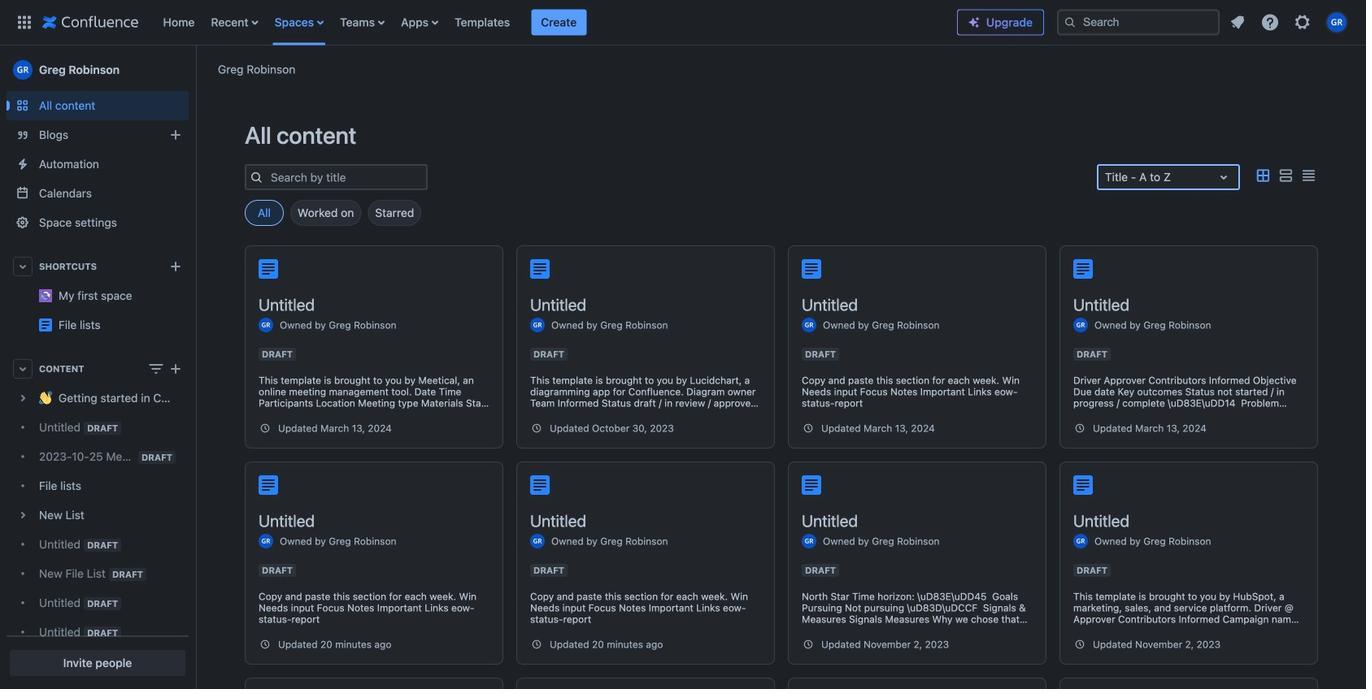 Task type: vqa. For each thing, say whether or not it's contained in the screenshot.
create a page icon
yes



Task type: locate. For each thing, give the bounding box(es) containing it.
search image
[[1064, 16, 1077, 29]]

profile picture image
[[259, 318, 273, 333], [530, 318, 545, 333], [802, 318, 816, 333], [1073, 318, 1088, 333], [259, 534, 273, 549], [530, 534, 545, 549], [802, 534, 816, 549], [1073, 534, 1088, 549]]

create a blog image
[[166, 125, 185, 145]]

tree
[[7, 384, 189, 690]]

list item
[[531, 9, 587, 35]]

add shortcut image
[[166, 257, 185, 276]]

list image
[[1276, 166, 1295, 186]]

collapse sidebar image
[[177, 54, 213, 86]]

space element
[[0, 46, 195, 690]]

1 horizontal spatial list
[[1223, 8, 1356, 37]]

0 horizontal spatial list
[[155, 0, 957, 45]]

page image
[[259, 259, 278, 279], [530, 259, 550, 279], [259, 476, 278, 495], [530, 476, 550, 495], [802, 476, 821, 495], [1073, 476, 1093, 495]]

settings icon image
[[1293, 13, 1313, 32]]

2 page image from the left
[[1073, 259, 1093, 279]]

1 horizontal spatial page image
[[1073, 259, 1093, 279]]

change view image
[[146, 359, 166, 379]]

Search field
[[1057, 9, 1220, 35]]

0 horizontal spatial page image
[[802, 259, 821, 279]]

list item inside global element
[[531, 9, 587, 35]]

list for premium icon
[[1223, 8, 1356, 37]]

compact list image
[[1299, 166, 1318, 186]]

confluence image
[[42, 13, 139, 32], [42, 13, 139, 32]]

banner
[[0, 0, 1366, 46]]

cards image
[[1253, 166, 1273, 186]]

appswitcher icon image
[[15, 13, 34, 32]]

list
[[155, 0, 957, 45], [1223, 8, 1356, 37]]

None search field
[[1057, 9, 1220, 35]]

premium image
[[968, 16, 981, 29]]

page image
[[802, 259, 821, 279], [1073, 259, 1093, 279]]



Task type: describe. For each thing, give the bounding box(es) containing it.
notification icon image
[[1228, 13, 1247, 32]]

create a page image
[[166, 359, 185, 379]]

open image
[[1214, 168, 1234, 187]]

list for the appswitcher icon
[[155, 0, 957, 45]]

help icon image
[[1260, 13, 1280, 32]]

global element
[[10, 0, 957, 45]]

file lists image
[[39, 319, 52, 332]]

1 page image from the left
[[802, 259, 821, 279]]

Search by title field
[[266, 166, 426, 189]]

tree inside 'space' element
[[7, 384, 189, 690]]



